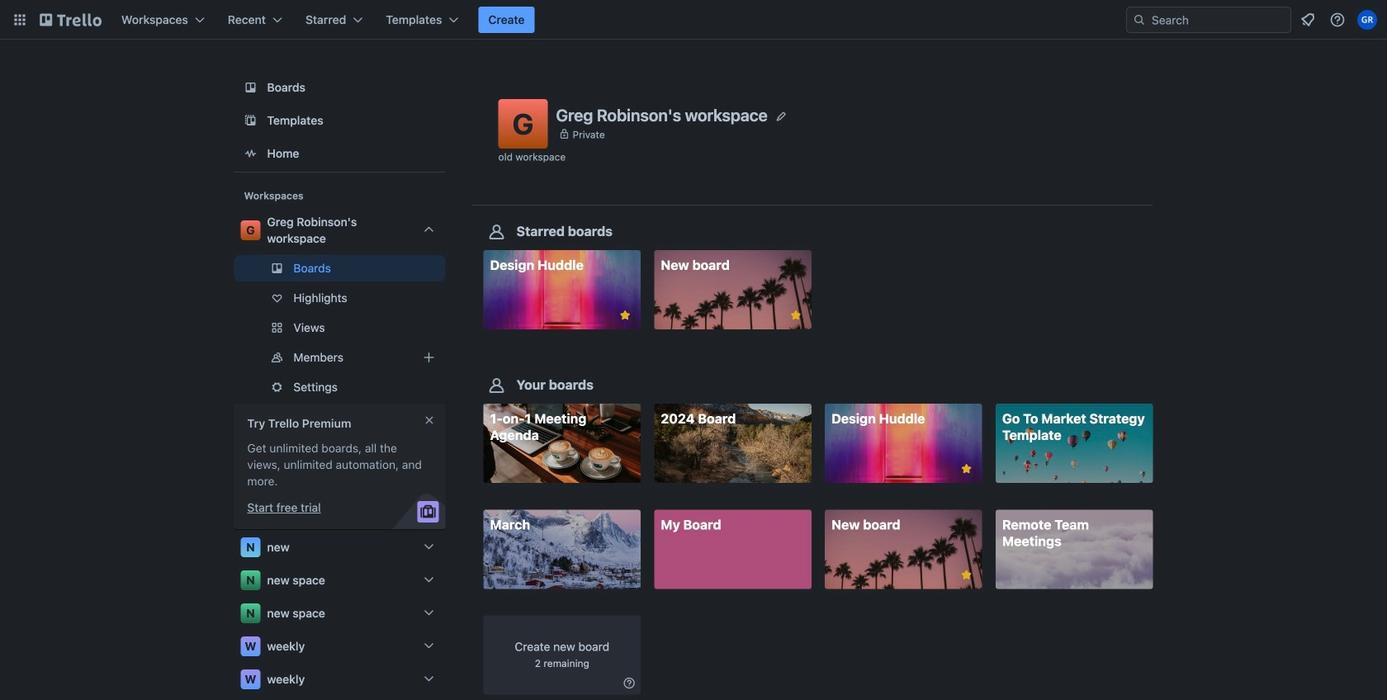 Task type: vqa. For each thing, say whether or not it's contained in the screenshot.
Move link
no



Task type: describe. For each thing, give the bounding box(es) containing it.
back to home image
[[40, 7, 102, 33]]

board image
[[241, 78, 261, 97]]

home image
[[241, 144, 261, 163]]

add image
[[419, 348, 439, 367]]



Task type: locate. For each thing, give the bounding box(es) containing it.
sm image
[[621, 675, 637, 692]]

greg robinson (gregrobinson96) image
[[1357, 10, 1377, 30]]

search image
[[1133, 13, 1146, 26]]

primary element
[[0, 0, 1387, 40]]

Search field
[[1146, 8, 1291, 31]]

0 notifications image
[[1298, 10, 1318, 30]]

open information menu image
[[1329, 12, 1346, 28]]

click to unstar this board. it will be removed from your starred list. image
[[618, 308, 633, 323], [788, 308, 803, 323], [959, 462, 974, 477], [959, 568, 974, 582]]

template board image
[[241, 111, 261, 130]]



